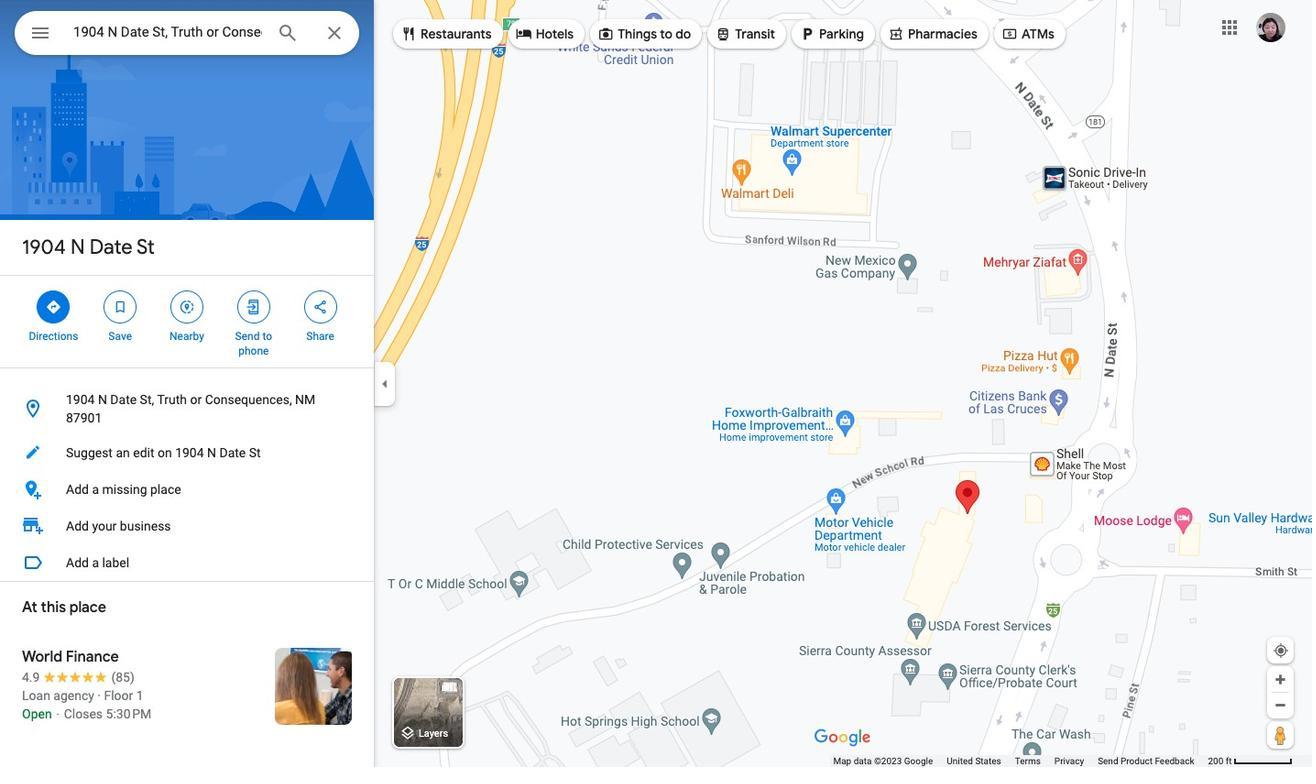Task type: vqa. For each thing, say whether or not it's contained in the screenshot.


Task type: locate. For each thing, give the bounding box(es) containing it.
add left label
[[66, 555, 89, 570]]

2 vertical spatial n
[[207, 445, 216, 460]]

1904 inside the 1904 n date st, truth or consequences, nm 87901
[[66, 392, 95, 407]]

pharmacies
[[908, 26, 978, 42]]

 search field
[[15, 11, 359, 59]]

add down suggest
[[66, 482, 89, 497]]


[[312, 297, 329, 317]]

none field inside 1904 n date st, truth or consequences, nm 87901 field
[[73, 21, 262, 43]]

1 vertical spatial 1904
[[66, 392, 95, 407]]

0 horizontal spatial st
[[137, 235, 155, 260]]

st
[[137, 235, 155, 260], [249, 445, 261, 460]]

n
[[71, 235, 85, 260], [98, 392, 107, 407], [207, 445, 216, 460]]

1 vertical spatial st
[[249, 445, 261, 460]]

4.9
[[22, 670, 40, 685]]

send
[[235, 330, 260, 343], [1098, 756, 1119, 766]]

place right this
[[69, 599, 106, 617]]

send inside send to phone
[[235, 330, 260, 343]]

2 add from the top
[[66, 519, 89, 533]]

1904 N Date St, Truth or Consequences, NM 87901 field
[[15, 11, 359, 55]]

parking
[[820, 26, 864, 42]]

send inside button
[[1098, 756, 1119, 766]]

label
[[102, 555, 129, 570]]

1904 up 87901
[[66, 392, 95, 407]]

save
[[108, 330, 132, 343]]

united states
[[947, 756, 1002, 766]]

2 vertical spatial date
[[220, 445, 246, 460]]

0 horizontal spatial n
[[71, 235, 85, 260]]

place inside add a missing place button
[[150, 482, 181, 497]]

None field
[[73, 21, 262, 43]]

1904 n date st, truth or consequences, nm 87901
[[66, 392, 316, 425]]

terms
[[1015, 756, 1041, 766]]

map
[[834, 756, 852, 766]]

add left the your
[[66, 519, 89, 533]]

0 horizontal spatial 1904
[[22, 235, 66, 260]]

send up phone
[[235, 330, 260, 343]]

nearby
[[170, 330, 204, 343]]

to up phone
[[262, 330, 272, 343]]

·
[[97, 688, 101, 703]]

1 horizontal spatial st
[[249, 445, 261, 460]]

add your business link
[[0, 508, 374, 544]]

1904 n date st
[[22, 235, 155, 260]]

at this place
[[22, 599, 106, 617]]

missing
[[102, 482, 147, 497]]

0 vertical spatial n
[[71, 235, 85, 260]]

1 vertical spatial place
[[69, 599, 106, 617]]

place
[[150, 482, 181, 497], [69, 599, 106, 617]]

footer inside google maps element
[[834, 755, 1209, 767]]

1 vertical spatial date
[[110, 392, 137, 407]]

add a label button
[[0, 544, 374, 581]]

0 vertical spatial to
[[660, 26, 673, 42]]

1 horizontal spatial to
[[660, 26, 673, 42]]

privacy button
[[1055, 755, 1084, 767]]

 pharmacies
[[888, 24, 978, 44]]

date
[[89, 235, 132, 260], [110, 392, 137, 407], [220, 445, 246, 460]]

ft
[[1226, 756, 1232, 766]]

 button
[[15, 11, 66, 59]]

0 vertical spatial date
[[89, 235, 132, 260]]

truth
[[157, 392, 187, 407]]

1 horizontal spatial send
[[1098, 756, 1119, 766]]

date inside the 1904 n date st, truth or consequences, nm 87901
[[110, 392, 137, 407]]

1
[[136, 688, 144, 703]]


[[1002, 24, 1018, 44]]


[[715, 24, 732, 44]]

1904 inside 'button'
[[175, 445, 204, 460]]

0 vertical spatial place
[[150, 482, 181, 497]]


[[598, 24, 614, 44]]

3 add from the top
[[66, 555, 89, 570]]

do
[[676, 26, 691, 42]]

google account: michele murakami  
(michele.murakami@adept.ai) image
[[1257, 12, 1286, 42]]

at
[[22, 599, 37, 617]]

suggest
[[66, 445, 113, 460]]

states
[[976, 756, 1002, 766]]

0 horizontal spatial to
[[262, 330, 272, 343]]

phone
[[239, 345, 269, 357]]

floor
[[104, 688, 133, 703]]

n for 1904 n date st
[[71, 235, 85, 260]]

2 horizontal spatial n
[[207, 445, 216, 460]]

footer
[[834, 755, 1209, 767]]

1 vertical spatial to
[[262, 330, 272, 343]]

1 horizontal spatial 1904
[[66, 392, 95, 407]]

1 vertical spatial add
[[66, 519, 89, 533]]

 parking
[[799, 24, 864, 44]]

show street view coverage image
[[1268, 721, 1294, 749]]

n inside suggest an edit on 1904 n date st 'button'
[[207, 445, 216, 460]]

1 vertical spatial n
[[98, 392, 107, 407]]

to inside  things to do
[[660, 26, 673, 42]]

1 a from the top
[[92, 482, 99, 497]]

1 horizontal spatial place
[[150, 482, 181, 497]]

0 vertical spatial a
[[92, 482, 99, 497]]

world finance
[[22, 648, 119, 666]]

1904 right on
[[175, 445, 204, 460]]

date left st,
[[110, 392, 137, 407]]

or
[[190, 392, 202, 407]]

 atms
[[1002, 24, 1055, 44]]

add your business
[[66, 519, 171, 533]]

5:30 pm
[[106, 707, 152, 721]]

to left do
[[660, 26, 673, 42]]

date down consequences,
[[220, 445, 246, 460]]

date for st,
[[110, 392, 137, 407]]

0 vertical spatial add
[[66, 482, 89, 497]]


[[45, 297, 62, 317]]

closes
[[64, 707, 103, 721]]

feedback
[[1155, 756, 1195, 766]]

things
[[618, 26, 657, 42]]

0 vertical spatial 1904
[[22, 235, 66, 260]]

1904 up 
[[22, 235, 66, 260]]

0 horizontal spatial send
[[235, 330, 260, 343]]

an
[[116, 445, 130, 460]]

2 a from the top
[[92, 555, 99, 570]]

privacy
[[1055, 756, 1084, 766]]

st up the actions for 1904 n date st region
[[137, 235, 155, 260]]

google
[[904, 756, 933, 766]]

2 vertical spatial 1904
[[175, 445, 204, 460]]

1 vertical spatial a
[[92, 555, 99, 570]]

a left the missing
[[92, 482, 99, 497]]

footer containing map data ©2023 google
[[834, 755, 1209, 767]]

a left label
[[92, 555, 99, 570]]

send product feedback
[[1098, 756, 1195, 766]]

to
[[660, 26, 673, 42], [262, 330, 272, 343]]

finance
[[66, 648, 119, 666]]

show your location image
[[1273, 643, 1290, 659]]

0 vertical spatial send
[[235, 330, 260, 343]]

world
[[22, 648, 62, 666]]

1 add from the top
[[66, 482, 89, 497]]

 restaurants
[[401, 24, 492, 44]]

n inside the 1904 n date st, truth or consequences, nm 87901
[[98, 392, 107, 407]]

on
[[158, 445, 172, 460]]


[[401, 24, 417, 44]]

1904
[[22, 235, 66, 260], [66, 392, 95, 407], [175, 445, 204, 460]]

add for add your business
[[66, 519, 89, 533]]

zoom in image
[[1274, 673, 1288, 687]]

map data ©2023 google
[[834, 756, 933, 766]]

2 vertical spatial add
[[66, 555, 89, 570]]


[[179, 297, 195, 317]]

1904 n date st, truth or consequences, nm 87901 button
[[0, 383, 374, 434]]

date up 
[[89, 235, 132, 260]]

1 horizontal spatial n
[[98, 392, 107, 407]]

1 vertical spatial send
[[1098, 756, 1119, 766]]

suggest an edit on 1904 n date st
[[66, 445, 261, 460]]

2 horizontal spatial 1904
[[175, 445, 204, 460]]

st down consequences,
[[249, 445, 261, 460]]

place down on
[[150, 482, 181, 497]]

a
[[92, 482, 99, 497], [92, 555, 99, 570]]

send left product
[[1098, 756, 1119, 766]]

add for add a missing place
[[66, 482, 89, 497]]



Task type: describe. For each thing, give the bounding box(es) containing it.
zoom out image
[[1274, 698, 1288, 712]]

200
[[1209, 756, 1224, 766]]

layers
[[419, 728, 448, 740]]

87901
[[66, 411, 102, 425]]

add a missing place
[[66, 482, 181, 497]]

send to phone
[[235, 330, 272, 357]]

0 horizontal spatial place
[[69, 599, 106, 617]]

loan agency · floor 1 open ⋅ closes 5:30 pm
[[22, 688, 152, 721]]


[[888, 24, 905, 44]]

actions for 1904 n date st region
[[0, 276, 374, 368]]

st inside suggest an edit on 1904 n date st 'button'
[[249, 445, 261, 460]]

 things to do
[[598, 24, 691, 44]]

open
[[22, 707, 52, 721]]

add for add a label
[[66, 555, 89, 570]]

send for send product feedback
[[1098, 756, 1119, 766]]

200 ft
[[1209, 756, 1232, 766]]

this
[[41, 599, 66, 617]]

(85)
[[111, 670, 135, 685]]

consequences,
[[205, 392, 292, 407]]

your
[[92, 519, 117, 533]]

1904 for 1904 n date st, truth or consequences, nm 87901
[[66, 392, 95, 407]]

add a label
[[66, 555, 129, 570]]


[[516, 24, 532, 44]]

business
[[120, 519, 171, 533]]

⋅
[[55, 707, 61, 721]]

n for 1904 n date st, truth or consequences, nm 87901
[[98, 392, 107, 407]]

data
[[854, 756, 872, 766]]


[[245, 297, 262, 317]]

edit
[[133, 445, 154, 460]]

©2023
[[874, 756, 902, 766]]

atms
[[1022, 26, 1055, 42]]

suggest an edit on 1904 n date st button
[[0, 434, 374, 471]]

directions
[[29, 330, 78, 343]]

nm
[[295, 392, 316, 407]]

to inside send to phone
[[262, 330, 272, 343]]

4.9 stars 85 reviews image
[[22, 668, 135, 687]]


[[29, 20, 51, 46]]

0 vertical spatial st
[[137, 235, 155, 260]]

loan
[[22, 688, 50, 703]]

st,
[[140, 392, 154, 407]]

hotels
[[536, 26, 574, 42]]

product
[[1121, 756, 1153, 766]]

 hotels
[[516, 24, 574, 44]]

1904 for 1904 n date st
[[22, 235, 66, 260]]

date inside 'button'
[[220, 445, 246, 460]]

united
[[947, 756, 973, 766]]

200 ft button
[[1209, 756, 1293, 766]]

add a missing place button
[[0, 471, 374, 508]]

transit
[[735, 26, 776, 42]]

a for missing
[[92, 482, 99, 497]]

share
[[306, 330, 334, 343]]

agency
[[53, 688, 94, 703]]

date for st
[[89, 235, 132, 260]]


[[799, 24, 816, 44]]

send product feedback button
[[1098, 755, 1195, 767]]


[[112, 297, 128, 317]]

restaurants
[[421, 26, 492, 42]]

google maps element
[[0, 0, 1313, 767]]

send for send to phone
[[235, 330, 260, 343]]

a for label
[[92, 555, 99, 570]]

terms button
[[1015, 755, 1041, 767]]

united states button
[[947, 755, 1002, 767]]

collapse side panel image
[[375, 374, 395, 394]]

 transit
[[715, 24, 776, 44]]

1904 n date st main content
[[0, 0, 374, 767]]



